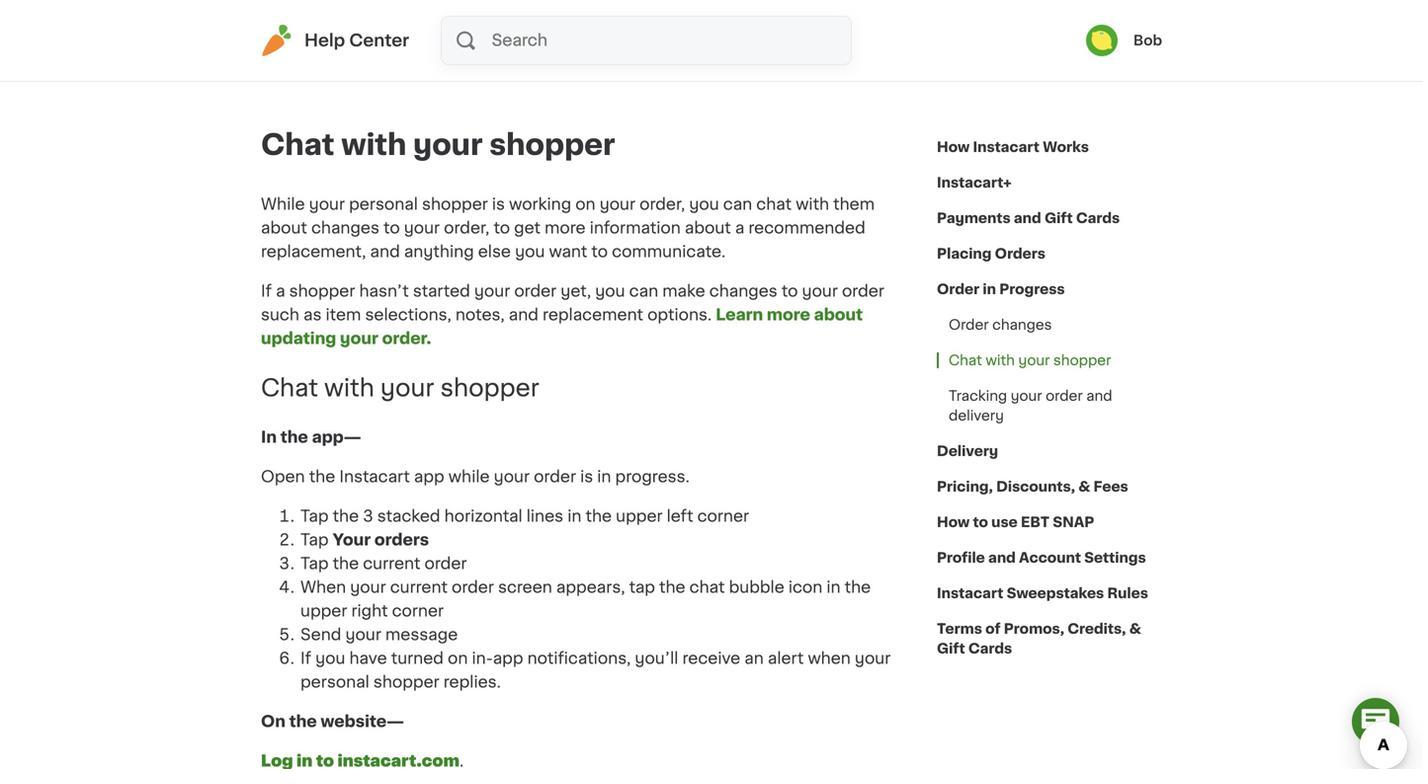 Task type: vqa. For each thing, say whether or not it's contained in the screenshot.
100% satisfaction guarantee button
no



Task type: locate. For each thing, give the bounding box(es) containing it.
1 vertical spatial more
[[767, 307, 810, 323]]

the left the 3 on the bottom left of the page
[[333, 509, 359, 525]]

and right notes,
[[509, 307, 539, 323]]

Search search field
[[490, 17, 851, 64]]

yet,
[[561, 284, 591, 299]]

in right lines
[[567, 509, 582, 525]]

you up 'communicate.'
[[689, 197, 719, 212]]

gift down terms
[[937, 642, 965, 656]]

gift inside terms of promos, credits, & gift cards
[[937, 642, 965, 656]]

& left fees in the bottom of the page
[[1078, 480, 1090, 494]]

0 horizontal spatial &
[[1078, 480, 1090, 494]]

else
[[478, 244, 511, 260]]

2 vertical spatial chat with your shopper
[[261, 376, 539, 400]]

2 how from the top
[[937, 516, 970, 530]]

order in progress
[[937, 283, 1065, 296]]

1 horizontal spatial cards
[[1076, 211, 1120, 225]]

instacart up the 3 on the bottom left of the page
[[339, 469, 410, 485]]

1 horizontal spatial changes
[[709, 284, 778, 299]]

the right lines
[[586, 509, 612, 525]]

about down recommended
[[814, 307, 863, 323]]

order down chat with your shopper link
[[1046, 389, 1083, 403]]

on right working at the top of page
[[575, 197, 596, 212]]

chat inside chat with your shopper link
[[949, 354, 982, 368]]

is left "progress." in the bottom of the page
[[580, 469, 593, 485]]

upper
[[616, 509, 663, 525], [300, 604, 347, 619]]

chat
[[261, 131, 334, 159], [949, 354, 982, 368], [261, 376, 318, 400]]

order in progress link
[[937, 272, 1065, 307]]

bubble
[[729, 580, 784, 596]]

0 horizontal spatial more
[[545, 220, 586, 236]]

1 horizontal spatial chat
[[756, 197, 792, 212]]

1 vertical spatial cards
[[968, 642, 1012, 656]]

a inside the if a shopper hasn't started your order yet, you can make changes to your order such as item selections, notes, and replacement options.
[[276, 284, 285, 299]]

2 horizontal spatial changes
[[992, 318, 1052, 332]]

0 horizontal spatial gift
[[937, 642, 965, 656]]

turned
[[391, 651, 444, 667]]

shopper
[[489, 131, 615, 159], [422, 197, 488, 212], [289, 284, 355, 299], [1053, 354, 1111, 368], [440, 376, 539, 400], [373, 675, 439, 691]]

order inside tracking your order and delivery
[[1046, 389, 1083, 403]]

send
[[300, 627, 341, 643]]

order down orders at the bottom left of page
[[424, 556, 467, 572]]

shopper up "anything"
[[422, 197, 488, 212]]

to down recommended
[[782, 284, 798, 299]]

order
[[514, 284, 557, 299], [842, 284, 884, 299], [1046, 389, 1083, 403], [534, 469, 576, 485], [424, 556, 467, 572], [452, 580, 494, 596]]

want
[[549, 244, 587, 260]]

1 horizontal spatial if
[[300, 651, 311, 667]]

help
[[304, 32, 345, 49]]

the right in
[[280, 430, 308, 446]]

personal up on the website—
[[300, 675, 369, 691]]

upper left "left"
[[616, 509, 663, 525]]

2 vertical spatial instacart
[[937, 587, 1004, 601]]

current up the message
[[390, 580, 448, 596]]

0 horizontal spatial if
[[261, 284, 272, 299]]

1 tap from the top
[[300, 509, 329, 525]]

instacart
[[973, 140, 1040, 154], [339, 469, 410, 485], [937, 587, 1004, 601]]

1 horizontal spatial &
[[1129, 623, 1141, 636]]

in-
[[472, 651, 493, 667]]

1 horizontal spatial gift
[[1045, 211, 1073, 225]]

1 vertical spatial on
[[448, 651, 468, 667]]

instacart sweepstakes rules link
[[937, 576, 1148, 612]]

1 vertical spatial can
[[629, 284, 658, 299]]

app—
[[312, 430, 361, 446]]

0 vertical spatial tap
[[300, 509, 329, 525]]

learn more about updating your order.
[[261, 307, 863, 347]]

order, up information
[[640, 197, 685, 212]]

0 horizontal spatial is
[[492, 197, 505, 212]]

order up lines
[[534, 469, 576, 485]]

order left yet,
[[514, 284, 557, 299]]

0 vertical spatial order,
[[640, 197, 685, 212]]

and up orders
[[1014, 211, 1041, 225]]

how up profile
[[937, 516, 970, 530]]

1 vertical spatial chat
[[689, 580, 725, 596]]

and inside the if a shopper hasn't started your order yet, you can make changes to your order such as item selections, notes, and replacement options.
[[509, 307, 539, 323]]

1 horizontal spatial more
[[767, 307, 810, 323]]

the down your
[[333, 556, 359, 572]]

credits,
[[1068, 623, 1126, 636]]

order inside order in progress link
[[937, 283, 980, 296]]

0 horizontal spatial chat
[[689, 580, 725, 596]]

your
[[413, 131, 483, 159], [309, 197, 345, 212], [600, 197, 636, 212], [404, 220, 440, 236], [474, 284, 510, 299], [802, 284, 838, 299], [340, 331, 378, 347], [1018, 354, 1050, 368], [380, 376, 434, 400], [1011, 389, 1042, 403], [494, 469, 530, 485], [350, 580, 386, 596], [345, 627, 381, 643], [855, 651, 891, 667]]

on left in-
[[448, 651, 468, 667]]

0 vertical spatial more
[[545, 220, 586, 236]]

2 vertical spatial tap
[[300, 556, 329, 572]]

0 vertical spatial is
[[492, 197, 505, 212]]

changes up replacement,
[[311, 220, 379, 236]]

orders
[[995, 247, 1046, 261]]

to
[[383, 220, 400, 236], [494, 220, 510, 236], [591, 244, 608, 260], [782, 284, 798, 299], [973, 516, 988, 530], [316, 754, 334, 770]]

1 vertical spatial a
[[276, 284, 285, 299]]

discounts,
[[996, 480, 1075, 494]]

if up such
[[261, 284, 272, 299]]

1 vertical spatial is
[[580, 469, 593, 485]]

cards
[[1076, 211, 1120, 225], [968, 642, 1012, 656]]

personal inside 'tap the 3 stacked horizontal lines in the upper left corner tap your orders tap the current order when your current order screen appears, tap the chat bubble icon in the upper right corner send your message if you have turned on in-app notifications, you'll receive an alert when your personal shopper replies.'
[[300, 675, 369, 691]]

0 vertical spatial changes
[[311, 220, 379, 236]]

how
[[937, 140, 970, 154], [937, 516, 970, 530]]

how instacart works
[[937, 140, 1089, 154]]

open
[[261, 469, 305, 485]]

to left "use"
[[973, 516, 988, 530]]

1 horizontal spatial upper
[[616, 509, 663, 525]]

0 vertical spatial &
[[1078, 480, 1090, 494]]

settings
[[1084, 551, 1146, 565]]

1 vertical spatial if
[[300, 651, 311, 667]]

your inside chat with your shopper link
[[1018, 354, 1050, 368]]

2 tap from the top
[[300, 533, 329, 548]]

payments and gift cards
[[937, 211, 1120, 225]]

0 horizontal spatial a
[[276, 284, 285, 299]]

0 vertical spatial order
[[937, 283, 980, 296]]

1 horizontal spatial on
[[575, 197, 596, 212]]

app up replies.
[[493, 651, 523, 667]]

you up replacement
[[595, 284, 625, 299]]

while
[[261, 197, 305, 212]]

and down chat with your shopper link
[[1086, 389, 1112, 403]]

selections,
[[365, 307, 451, 323]]

can up recommended
[[723, 197, 752, 212]]

delivery
[[937, 445, 998, 459]]

order, up "anything"
[[444, 220, 490, 236]]

0 horizontal spatial app
[[414, 469, 444, 485]]

personal up "anything"
[[349, 197, 418, 212]]

changes inside the if a shopper hasn't started your order yet, you can make changes to your order such as item selections, notes, and replacement options.
[[709, 284, 778, 299]]

corner
[[697, 509, 749, 525], [392, 604, 444, 619]]

current down orders at the bottom left of page
[[363, 556, 420, 572]]

tap up 'when'
[[300, 556, 329, 572]]

0 vertical spatial gift
[[1045, 211, 1073, 225]]

profile and account settings link
[[937, 541, 1146, 576]]

0 vertical spatial personal
[[349, 197, 418, 212]]

1 vertical spatial &
[[1129, 623, 1141, 636]]

order down order in progress
[[949, 318, 989, 332]]

0 vertical spatial instacart
[[973, 140, 1040, 154]]

1 vertical spatial corner
[[392, 604, 444, 619]]

about down while
[[261, 220, 307, 236]]

chat up recommended
[[756, 197, 792, 212]]

1 vertical spatial gift
[[937, 642, 965, 656]]

2 horizontal spatial about
[[814, 307, 863, 323]]

0 vertical spatial can
[[723, 197, 752, 212]]

&
[[1078, 480, 1090, 494], [1129, 623, 1141, 636]]

icon
[[788, 580, 823, 596]]

on inside 'tap the 3 stacked horizontal lines in the upper left corner tap your orders tap the current order when your current order screen appears, tap the chat bubble icon in the upper right corner send your message if you have turned on in-app notifications, you'll receive an alert when your personal shopper replies.'
[[448, 651, 468, 667]]

on inside while your personal shopper is working on your order, you can chat with them about changes to your order, to get more information about a recommended replacement, and anything else you want to communicate.
[[575, 197, 596, 212]]

about up 'communicate.'
[[685, 220, 731, 236]]

shopper down turned
[[373, 675, 439, 691]]

chat inside while your personal shopper is working on your order, you can chat with them about changes to your order, to get more information about a recommended replacement, and anything else you want to communicate.
[[756, 197, 792, 212]]

order inside order changes link
[[949, 318, 989, 332]]

in left "progress." in the bottom of the page
[[597, 469, 611, 485]]

1 horizontal spatial app
[[493, 651, 523, 667]]

corner up the message
[[392, 604, 444, 619]]

you down send
[[315, 651, 345, 667]]

instacart.com
[[338, 754, 459, 770]]

& down rules
[[1129, 623, 1141, 636]]

changes up "learn" in the top right of the page
[[709, 284, 778, 299]]

bob link
[[1086, 25, 1162, 56]]

upper down 'when'
[[300, 604, 347, 619]]

snap
[[1053, 516, 1094, 530]]

personal inside while your personal shopper is working on your order, you can chat with them about changes to your order, to get more information about a recommended replacement, and anything else you want to communicate.
[[349, 197, 418, 212]]

1 vertical spatial changes
[[709, 284, 778, 299]]

shopper up tracking your order and delivery link
[[1053, 354, 1111, 368]]

cards inside terms of promos, credits, & gift cards
[[968, 642, 1012, 656]]

0 vertical spatial how
[[937, 140, 970, 154]]

corner right "left"
[[697, 509, 749, 525]]

options.
[[647, 307, 712, 323]]

to up hasn't
[[383, 220, 400, 236]]

you down get
[[515, 244, 545, 260]]

more right "learn" in the top right of the page
[[767, 307, 810, 323]]

instacart down profile
[[937, 587, 1004, 601]]

when
[[808, 651, 851, 667]]

0 vertical spatial upper
[[616, 509, 663, 525]]

payments and gift cards link
[[937, 201, 1120, 236]]

cards down works
[[1076, 211, 1120, 225]]

1 vertical spatial tap
[[300, 533, 329, 548]]

you'll
[[635, 651, 678, 667]]

1 horizontal spatial a
[[735, 220, 744, 236]]

0 horizontal spatial upper
[[300, 604, 347, 619]]

0 horizontal spatial cards
[[968, 642, 1012, 656]]

more up want
[[545, 220, 586, 236]]

how for how instacart works
[[937, 140, 970, 154]]

center
[[349, 32, 409, 49]]

a up such
[[276, 284, 285, 299]]

and up hasn't
[[370, 244, 400, 260]]

message
[[385, 627, 458, 643]]

gift up orders
[[1045, 211, 1073, 225]]

can left the make
[[629, 284, 658, 299]]

about inside learn more about updating your order.
[[814, 307, 863, 323]]

0 vertical spatial if
[[261, 284, 272, 299]]

0 vertical spatial app
[[414, 469, 444, 485]]

website—
[[321, 714, 404, 730]]

changes up chat with your shopper link
[[992, 318, 1052, 332]]

cards down of
[[968, 642, 1012, 656]]

shopper up as
[[289, 284, 355, 299]]

anything
[[404, 244, 474, 260]]

how instacart works link
[[937, 129, 1089, 165]]

chat up tracking on the bottom right of page
[[949, 354, 982, 368]]

with inside while your personal shopper is working on your order, you can chat with them about changes to your order, to get more information about a recommended replacement, and anything else you want to communicate.
[[796, 197, 829, 212]]

1 horizontal spatial is
[[580, 469, 593, 485]]

replacement,
[[261, 244, 366, 260]]

make
[[662, 284, 705, 299]]

and inside tracking your order and delivery
[[1086, 389, 1112, 403]]

1 vertical spatial instacart
[[339, 469, 410, 485]]

progress
[[999, 283, 1065, 296]]

1 vertical spatial personal
[[300, 675, 369, 691]]

is left working at the top of page
[[492, 197, 505, 212]]

1 vertical spatial order
[[949, 318, 989, 332]]

tap left your
[[300, 533, 329, 548]]

chat left bubble
[[689, 580, 725, 596]]

tap down open
[[300, 509, 329, 525]]

if
[[261, 284, 272, 299], [300, 651, 311, 667]]

current
[[363, 556, 420, 572], [390, 580, 448, 596]]

0 vertical spatial chat
[[756, 197, 792, 212]]

app left while
[[414, 469, 444, 485]]

0 horizontal spatial changes
[[311, 220, 379, 236]]

instacart+
[[937, 176, 1012, 190]]

chat
[[756, 197, 792, 212], [689, 580, 725, 596]]

0 vertical spatial chat
[[261, 131, 334, 159]]

a
[[735, 220, 744, 236], [276, 284, 285, 299]]

chat up while
[[261, 131, 334, 159]]

1 vertical spatial current
[[390, 580, 448, 596]]

1 horizontal spatial corner
[[697, 509, 749, 525]]

a left recommended
[[735, 220, 744, 236]]

is
[[492, 197, 505, 212], [580, 469, 593, 485]]

payments
[[937, 211, 1011, 225]]

order
[[937, 283, 980, 296], [949, 318, 989, 332]]

shopper down notes,
[[440, 376, 539, 400]]

0 vertical spatial current
[[363, 556, 420, 572]]

on the website—
[[261, 714, 404, 730]]

while your personal shopper is working on your order, you can chat with them about changes to your order, to get more information about a recommended replacement, and anything else you want to communicate.
[[261, 197, 875, 260]]

1 vertical spatial how
[[937, 516, 970, 530]]

if inside 'tap the 3 stacked horizontal lines in the upper left corner tap your orders tap the current order when your current order screen appears, tap the chat bubble icon in the upper right corner send your message if you have turned on in-app notifications, you'll receive an alert when your personal shopper replies.'
[[300, 651, 311, 667]]

0 horizontal spatial can
[[629, 284, 658, 299]]

works
[[1043, 140, 1089, 154]]

0 vertical spatial chat with your shopper
[[261, 131, 615, 159]]

1 how from the top
[[937, 140, 970, 154]]

order down placing
[[937, 283, 980, 296]]

order changes
[[949, 318, 1052, 332]]

if down send
[[300, 651, 311, 667]]

instacart up instacart+ link at the top right of page
[[973, 140, 1040, 154]]

instacart image
[[261, 25, 293, 56]]

0 vertical spatial on
[[575, 197, 596, 212]]

such
[[261, 307, 299, 323]]

how up the instacart+ at the top of the page
[[937, 140, 970, 154]]

chat down updating
[[261, 376, 318, 400]]

1 vertical spatial order,
[[444, 220, 490, 236]]

app inside 'tap the 3 stacked horizontal lines in the upper left corner tap your orders tap the current order when your current order screen appears, tap the chat bubble icon in the upper right corner send your message if you have turned on in-app notifications, you'll receive an alert when your personal shopper replies.'
[[493, 651, 523, 667]]

changes inside while your personal shopper is working on your order, you can chat with them about changes to your order, to get more information about a recommended replacement, and anything else you want to communicate.
[[311, 220, 379, 236]]

1 vertical spatial app
[[493, 651, 523, 667]]

1 vertical spatial chat
[[949, 354, 982, 368]]

0 vertical spatial a
[[735, 220, 744, 236]]

order for order changes
[[949, 318, 989, 332]]

1 horizontal spatial can
[[723, 197, 752, 212]]

alert
[[768, 651, 804, 667]]

0 horizontal spatial on
[[448, 651, 468, 667]]



Task type: describe. For each thing, give the bounding box(es) containing it.
receive
[[682, 651, 740, 667]]

rules
[[1107, 587, 1148, 601]]

replacement
[[543, 307, 643, 323]]

to up else
[[494, 220, 510, 236]]

the right on
[[289, 714, 317, 730]]

2 vertical spatial chat
[[261, 376, 318, 400]]

how for how to use ebt snap
[[937, 516, 970, 530]]

can inside the if a shopper hasn't started your order yet, you can make changes to your order such as item selections, notes, and replacement options.
[[629, 284, 658, 299]]

pricing,
[[937, 480, 993, 494]]

order for order in progress
[[937, 283, 980, 296]]

1 vertical spatial upper
[[300, 604, 347, 619]]

promos,
[[1004, 623, 1064, 636]]

delivery
[[949, 409, 1004, 423]]

chat inside 'tap the 3 stacked horizontal lines in the upper left corner tap your orders tap the current order when your current order screen appears, tap the chat bubble icon in the upper right corner send your message if you have turned on in-app notifications, you'll receive an alert when your personal shopper replies.'
[[689, 580, 725, 596]]

as
[[303, 307, 322, 323]]

notifications,
[[527, 651, 631, 667]]

account
[[1019, 551, 1081, 565]]

1 horizontal spatial order,
[[640, 197, 685, 212]]

and inside while your personal shopper is working on your order, you can chat with them about changes to your order, to get more information about a recommended replacement, and anything else you want to communicate.
[[370, 244, 400, 260]]

terms of promos, credits, & gift cards link
[[937, 612, 1162, 667]]

order down recommended
[[842, 284, 884, 299]]

on
[[261, 714, 285, 730]]

them
[[833, 197, 875, 212]]

stacked
[[377, 509, 440, 525]]

horizontal
[[444, 509, 522, 525]]

right
[[351, 604, 388, 619]]

user avatar image
[[1086, 25, 1118, 56]]

notes,
[[455, 307, 505, 323]]

placing
[[937, 247, 992, 261]]

to inside the if a shopper hasn't started your order yet, you can make changes to your order such as item selections, notes, and replacement options.
[[782, 284, 798, 299]]

0 horizontal spatial about
[[261, 220, 307, 236]]

learn more about updating your order. link
[[261, 307, 863, 347]]

more inside learn more about updating your order.
[[767, 307, 810, 323]]

if a shopper hasn't started your order yet, you can make changes to your order such as item selections, notes, and replacement options.
[[261, 284, 884, 323]]

tracking your order and delivery link
[[937, 379, 1162, 434]]

shopper inside while your personal shopper is working on your order, you can chat with them about changes to your order, to get more information about a recommended replacement, and anything else you want to communicate.
[[422, 197, 488, 212]]

bob
[[1133, 34, 1162, 47]]

and down "use"
[[988, 551, 1016, 565]]

the right icon
[[845, 580, 871, 596]]

placing orders link
[[937, 236, 1046, 272]]

3 tap from the top
[[300, 556, 329, 572]]

more inside while your personal shopper is working on your order, you can chat with them about changes to your order, to get more information about a recommended replacement, and anything else you want to communicate.
[[545, 220, 586, 236]]

an
[[744, 651, 764, 667]]

in right log
[[297, 754, 313, 770]]

order left screen
[[452, 580, 494, 596]]

left
[[667, 509, 693, 525]]

3
[[363, 509, 373, 525]]

tap
[[629, 580, 655, 596]]

if inside the if a shopper hasn't started your order yet, you can make changes to your order such as item selections, notes, and replacement options.
[[261, 284, 272, 299]]

0 horizontal spatial corner
[[392, 604, 444, 619]]

learn
[[716, 307, 763, 323]]

in down placing orders
[[983, 283, 996, 296]]

& inside terms of promos, credits, & gift cards
[[1129, 623, 1141, 636]]

tracking your order and delivery
[[949, 389, 1112, 423]]

delivery link
[[937, 434, 998, 469]]

get
[[514, 220, 541, 236]]

.
[[459, 754, 464, 770]]

the right tap
[[659, 580, 685, 596]]

you inside 'tap the 3 stacked horizontal lines in the upper left corner tap your orders tap the current order when your current order screen appears, tap the chat bubble icon in the upper right corner send your message if you have turned on in-app notifications, you'll receive an alert when your personal shopper replies.'
[[315, 651, 345, 667]]

how to use ebt snap link
[[937, 505, 1094, 541]]

instacart sweepstakes rules
[[937, 587, 1148, 601]]

your
[[333, 533, 371, 548]]

your inside tracking your order and delivery
[[1011, 389, 1042, 403]]

orders
[[374, 533, 429, 548]]

help center
[[304, 32, 409, 49]]

you inside the if a shopper hasn't started your order yet, you can make changes to your order such as item selections, notes, and replacement options.
[[595, 284, 625, 299]]

shopper up working at the top of page
[[489, 131, 615, 159]]

0 vertical spatial cards
[[1076, 211, 1120, 225]]

gift inside payments and gift cards link
[[1045, 211, 1073, 225]]

when
[[300, 580, 346, 596]]

fees
[[1094, 480, 1128, 494]]

of
[[985, 623, 1001, 636]]

pricing, discounts, & fees link
[[937, 469, 1128, 505]]

help center link
[[261, 25, 409, 56]]

0 horizontal spatial order,
[[444, 220, 490, 236]]

order changes link
[[937, 307, 1064, 343]]

replies.
[[443, 675, 501, 691]]

working
[[509, 197, 571, 212]]

2 vertical spatial changes
[[992, 318, 1052, 332]]

a inside while your personal shopper is working on your order, you can chat with them about changes to your order, to get more information about a recommended replacement, and anything else you want to communicate.
[[735, 220, 744, 236]]

1 horizontal spatial about
[[685, 220, 731, 236]]

in the app—
[[261, 430, 361, 446]]

shopper inside 'tap the 3 stacked horizontal lines in the upper left corner tap your orders tap the current order when your current order screen appears, tap the chat bubble icon in the upper right corner send your message if you have turned on in-app notifications, you'll receive an alert when your personal shopper replies.'
[[373, 675, 439, 691]]

the right open
[[309, 469, 335, 485]]

have
[[349, 651, 387, 667]]

updating
[[261, 331, 336, 347]]

pricing, discounts, & fees
[[937, 480, 1128, 494]]

log
[[261, 754, 293, 770]]

instacart+ link
[[937, 165, 1012, 201]]

lines
[[527, 509, 563, 525]]

started
[[413, 284, 470, 299]]

is inside while your personal shopper is working on your order, you can chat with them about changes to your order, to get more information about a recommended replacement, and anything else you want to communicate.
[[492, 197, 505, 212]]

tracking
[[949, 389, 1007, 403]]

log in to instacart.com link
[[261, 754, 459, 770]]

your inside learn more about updating your order.
[[340, 331, 378, 347]]

how to use ebt snap
[[937, 516, 1094, 530]]

appears,
[[556, 580, 625, 596]]

hasn't
[[359, 284, 409, 299]]

terms of promos, credits, & gift cards
[[937, 623, 1141, 656]]

can inside while your personal shopper is working on your order, you can chat with them about changes to your order, to get more information about a recommended replacement, and anything else you want to communicate.
[[723, 197, 752, 212]]

placing orders
[[937, 247, 1046, 261]]

terms
[[937, 623, 982, 636]]

information
[[590, 220, 681, 236]]

screen
[[498, 580, 552, 596]]

0 vertical spatial corner
[[697, 509, 749, 525]]

to down on the website—
[[316, 754, 334, 770]]

open the instacart app while your order is in progress.
[[261, 469, 690, 485]]

to right want
[[591, 244, 608, 260]]

in right icon
[[827, 580, 841, 596]]

1 vertical spatial chat with your shopper
[[949, 354, 1111, 368]]

ebt
[[1021, 516, 1050, 530]]

shopper inside the if a shopper hasn't started your order yet, you can make changes to your order such as item selections, notes, and replacement options.
[[289, 284, 355, 299]]

progress.
[[615, 469, 690, 485]]



